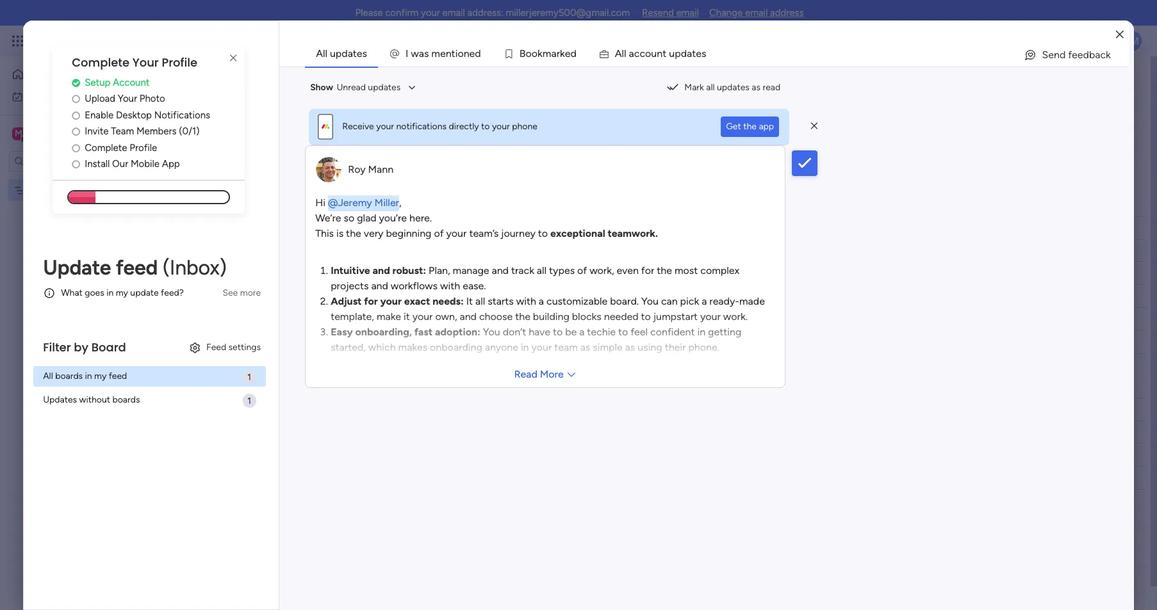 Task type: locate. For each thing, give the bounding box(es) containing it.
0 vertical spatial dapulse x slim image
[[226, 51, 241, 66]]

0 vertical spatial 1
[[248, 372, 251, 383]]

table inside 'button'
[[235, 120, 257, 131]]

change email address link
[[709, 7, 804, 19]]

upload your photo
[[85, 93, 165, 105]]

our
[[112, 158, 128, 170]]

home
[[29, 69, 54, 79]]

work up the complete your profile
[[104, 33, 127, 48]]

as inside button
[[752, 82, 761, 93]]

1 horizontal spatial more
[[602, 96, 623, 107]]

Due Date field
[[534, 221, 578, 235]]

a left oct 12
[[539, 295, 544, 307]]

1 vertical spatial project
[[30, 185, 59, 196]]

see more
[[223, 288, 261, 298]]

1 vertical spatial with
[[516, 295, 536, 307]]

see right project
[[584, 96, 600, 107]]

of inside plan, manage and track all types of work, even for the most complex projects and workflows with ease.
[[577, 264, 587, 276]]

your right "confirm"
[[421, 7, 440, 19]]

0 vertical spatial my
[[116, 288, 128, 299]]

1 horizontal spatial management
[[269, 66, 406, 95]]

see left 'plans'
[[224, 35, 239, 46]]

to up feel on the right of page
[[641, 310, 651, 323]]

jeremy miller image
[[1121, 31, 1142, 51]]

install
[[85, 158, 110, 170]]

2 horizontal spatial all
[[706, 82, 715, 93]]

starts
[[488, 295, 514, 307]]

column information image
[[584, 223, 594, 233]]

all left types in the left top of the page
[[537, 264, 547, 276]]

4 circle o image from the top
[[72, 160, 80, 169]]

Owner field
[[463, 221, 496, 235]]

1 horizontal spatial n
[[464, 47, 469, 60]]

0 horizontal spatial table
[[235, 120, 257, 131]]

all for all updates
[[316, 47, 327, 60]]

circle o image inside invite team members (0/1) link
[[72, 127, 80, 137]]

all for starts
[[475, 295, 485, 307]]

collapse board header image
[[1118, 120, 1128, 131]]

1 horizontal spatial my
[[116, 288, 128, 299]]

1 horizontal spatial updates
[[368, 82, 401, 93]]

as down feel on the right of page
[[625, 341, 635, 353]]

l up see more on the top of page
[[622, 47, 624, 60]]

1 vertical spatial boards
[[112, 395, 140, 406]]

techie
[[587, 326, 616, 338]]

add
[[219, 518, 236, 529]]

management down install
[[61, 185, 114, 196]]

Search field
[[286, 151, 325, 169]]

to inside it all starts with a customizable board. you can pick a ready-made template, make it your own, and choose the building blocks needed to jumpstart your work.
[[641, 310, 651, 323]]

0 horizontal spatial more
[[540, 368, 564, 380]]

adjust for your exact needs:
[[331, 295, 464, 307]]

0 vertical spatial with
[[440, 280, 460, 292]]

1 m from the left
[[431, 47, 440, 60]]

3 t from the left
[[692, 47, 696, 60]]

0 horizontal spatial for
[[364, 295, 378, 307]]

complete profile link
[[72, 141, 245, 155]]

setup account link
[[72, 75, 245, 90]]

table down project.
[[276, 120, 297, 131]]

0 horizontal spatial m
[[431, 47, 440, 60]]

1 horizontal spatial dapulse x slim image
[[811, 120, 818, 132]]

2 oct from the top
[[546, 290, 560, 300]]

0 horizontal spatial d
[[475, 47, 481, 60]]

my for feed
[[94, 371, 107, 382]]

1 horizontal spatial all
[[316, 47, 327, 60]]

dapulse x slim image down the see plans
[[226, 51, 241, 66]]

photo
[[139, 93, 165, 105]]

in down don't
[[521, 341, 529, 353]]

track up v2 overdue deadline 'image'
[[511, 264, 534, 276]]

with up needs: at the left
[[440, 280, 460, 292]]

0 vertical spatial new
[[261, 427, 278, 438]]

0 horizontal spatial new
[[238, 518, 255, 529]]

0 horizontal spatial t
[[451, 47, 455, 60]]

1 for all boards in my feed
[[248, 372, 251, 383]]

main inside workspace selection 'element'
[[29, 127, 52, 139]]

work right my
[[43, 91, 62, 102]]

oct left 12
[[546, 290, 560, 300]]

table inside button
[[276, 120, 297, 131]]

p
[[675, 47, 681, 60]]

desktop
[[116, 109, 152, 121]]

all inside button
[[706, 82, 715, 93]]

circle o image inside the install our mobile app link
[[72, 160, 80, 169]]

see inside see plans button
[[224, 35, 239, 46]]

new right "hire"
[[261, 427, 278, 438]]

i
[[406, 47, 408, 60]]

your for profile
[[132, 54, 159, 70]]

1 vertical spatial you
[[483, 326, 500, 338]]

you inside it all starts with a customizable board. you can pick a ready-made template, make it your own, and choose the building blocks needed to jumpstart your work.
[[641, 295, 659, 307]]

updates up set
[[368, 82, 401, 93]]

1 vertical spatial project management
[[30, 185, 114, 196]]

main down manage
[[214, 120, 233, 131]]

2 horizontal spatial email
[[745, 7, 768, 19]]

to down needed
[[618, 326, 628, 338]]

new for add
[[238, 518, 255, 529]]

0 horizontal spatial main
[[29, 127, 52, 139]]

2 vertical spatial all
[[475, 295, 485, 307]]

select product image
[[12, 35, 24, 47]]

2 horizontal spatial updates
[[717, 82, 750, 93]]

31
[[562, 267, 570, 277]]

you down choose
[[483, 326, 500, 338]]

as right team
[[580, 341, 590, 353]]

1 horizontal spatial for
[[641, 264, 654, 276]]

complete up install
[[85, 142, 127, 154]]

main right workspace icon
[[29, 127, 52, 139]]

table down any
[[235, 120, 257, 131]]

made
[[739, 295, 765, 307]]

a right p
[[687, 47, 692, 60]]

angle down image
[[249, 155, 255, 164]]

0 vertical spatial work
[[104, 33, 127, 48]]

dropdown
[[764, 222, 806, 233]]

t
[[451, 47, 455, 60], [663, 47, 667, 60], [692, 47, 696, 60]]

management up assign
[[269, 66, 406, 95]]

2 1 from the top
[[248, 396, 251, 407]]

2 horizontal spatial t
[[692, 47, 696, 60]]

choose
[[479, 310, 513, 323]]

more inside button
[[540, 368, 564, 380]]

work inside button
[[43, 91, 62, 102]]

option
[[0, 179, 163, 181]]

read
[[763, 82, 780, 93]]

is
[[336, 227, 344, 239]]

all right "it" on the left of page
[[475, 295, 485, 307]]

circle o image for complete
[[72, 143, 80, 153]]

main for main table
[[214, 120, 233, 131]]

table
[[235, 120, 257, 131], [276, 120, 297, 131]]

3 d from the left
[[681, 47, 687, 60]]

0 horizontal spatial updates
[[330, 47, 367, 60]]

dapulse x slim image right app
[[811, 120, 818, 132]]

0 vertical spatial oct
[[546, 267, 560, 277]]

to inside hi @jeremy miller , we're so glad you're here. this is the very beginning of your team's journey to exceptional teamwork.
[[538, 227, 548, 239]]

1 vertical spatial your
[[118, 93, 137, 105]]

o left p
[[645, 47, 651, 60]]

0 vertical spatial track
[[465, 97, 485, 108]]

s right p
[[702, 47, 706, 60]]

main inside the 'main table' 'button'
[[214, 120, 233, 131]]

project down search in workspace field
[[30, 185, 59, 196]]

get
[[726, 121, 741, 132]]

u down resend email link
[[669, 47, 675, 60]]

0 vertical spatial see
[[224, 35, 239, 46]]

circle o image left the invite
[[72, 127, 80, 137]]

1 vertical spatial more
[[540, 368, 564, 380]]

project management up project.
[[195, 66, 406, 95]]

1 horizontal spatial new
[[261, 427, 278, 438]]

which
[[368, 341, 396, 353]]

your down ready-
[[700, 310, 721, 323]]

new inside button
[[238, 518, 255, 529]]

work for my
[[43, 91, 62, 102]]

all
[[706, 82, 715, 93], [537, 264, 547, 276], [475, 295, 485, 307]]

for right even
[[641, 264, 654, 276]]

s right the w
[[424, 47, 429, 60]]

0 vertical spatial management
[[269, 66, 406, 95]]

updates for mark
[[717, 82, 750, 93]]

0 horizontal spatial work
[[43, 91, 62, 102]]

2 horizontal spatial n
[[657, 47, 663, 60]]

your down "have"
[[531, 341, 552, 353]]

beginning
[[386, 227, 432, 239]]

your up setup account link
[[132, 54, 159, 70]]

0 horizontal spatial n
[[446, 47, 451, 60]]

1 1 from the top
[[248, 372, 251, 383]]

0 vertical spatial complete
[[72, 54, 129, 70]]

complete up setup
[[72, 54, 129, 70]]

workspace
[[54, 127, 105, 139]]

exceptional
[[550, 227, 605, 239]]

all inside it all starts with a customizable board. you can pick a ready-made template, make it your own, and choose the building blocks needed to jumpstart your work.
[[475, 295, 485, 307]]

1 horizontal spatial all
[[537, 264, 547, 276]]

1 oct from the top
[[546, 267, 560, 277]]

1 l from the left
[[622, 47, 624, 60]]

feed settings button
[[183, 338, 266, 358]]

in right goes
[[106, 288, 114, 299]]

1 horizontal spatial s
[[702, 47, 706, 60]]

n right i
[[464, 47, 469, 60]]

all for all boards in my feed
[[43, 371, 53, 382]]

tab list
[[305, 41, 1129, 67]]

0 vertical spatial project management
[[195, 66, 406, 95]]

3 o from the left
[[532, 47, 538, 60]]

you don't have to be a techie to feel confident in getting started, which makes onboarding anyone in your team as simple as using their phone.
[[331, 326, 742, 353]]

my work button
[[8, 86, 138, 107]]

2 t from the left
[[663, 47, 667, 60]]

update feed (inbox)
[[43, 256, 227, 280]]

the inside it all starts with a customizable board. you can pick a ready-made template, make it your own, and choose the building blocks needed to jumpstart your work.
[[515, 310, 530, 323]]

to
[[220, 195, 234, 211]]

1 down completed field
[[248, 396, 251, 407]]

circle o image
[[72, 111, 80, 120], [72, 127, 80, 137], [72, 143, 80, 153], [72, 160, 80, 169]]

1 vertical spatial 1
[[248, 396, 251, 407]]

close image
[[1116, 30, 1124, 39]]

Dropdown field
[[760, 221, 809, 235]]

complete
[[72, 54, 129, 70], [85, 142, 127, 154]]

0 horizontal spatial project
[[30, 185, 59, 196]]

Search in workspace field
[[27, 154, 107, 169]]

0 vertical spatial your
[[132, 54, 159, 70]]

0 vertical spatial you
[[641, 295, 659, 307]]

1 horizontal spatial with
[[516, 295, 536, 307]]

and down "it" on the left of page
[[460, 310, 477, 323]]

n left p
[[657, 47, 663, 60]]

feed up update
[[116, 256, 158, 280]]

please
[[355, 7, 383, 19]]

the left most
[[657, 264, 672, 276]]

1 k from the left
[[538, 47, 543, 60]]

0 horizontal spatial track
[[465, 97, 485, 108]]

2 email from the left
[[676, 7, 699, 19]]

what goes in my update feed?
[[61, 288, 184, 299]]

feed down "board"
[[109, 371, 127, 382]]

1 horizontal spatial you
[[641, 295, 659, 307]]

change
[[709, 7, 743, 19]]

m left r
[[543, 47, 551, 60]]

project management down search in workspace field
[[30, 185, 114, 196]]

see left more
[[223, 288, 238, 298]]

your up fast
[[412, 310, 433, 323]]

1 horizontal spatial track
[[511, 264, 534, 276]]

0 vertical spatial all
[[706, 82, 715, 93]]

0 vertical spatial all
[[316, 47, 327, 60]]

setup account
[[85, 77, 150, 88]]

2 horizontal spatial as
[[752, 82, 761, 93]]

0 horizontal spatial u
[[651, 47, 657, 60]]

feed settings
[[206, 342, 261, 353]]

my up the without
[[94, 371, 107, 382]]

of inside hi @jeremy miller , we're so glad you're here. this is the very beginning of your team's journey to exceptional teamwork.
[[434, 227, 444, 239]]

1 horizontal spatial project
[[195, 66, 264, 95]]

email right change
[[745, 7, 768, 19]]

l right a on the top
[[624, 47, 626, 60]]

0 horizontal spatial with
[[440, 280, 460, 292]]

hi @jeremy miller , we're so glad you're here. this is the very beginning of your team's journey to exceptional teamwork.
[[315, 196, 658, 239]]

0 horizontal spatial management
[[61, 185, 114, 196]]

management
[[129, 33, 199, 48]]

0 vertical spatial profile
[[162, 54, 197, 70]]

(0/1)
[[179, 126, 200, 137]]

0 vertical spatial for
[[641, 264, 654, 276]]

2 circle o image from the top
[[72, 127, 80, 137]]

email left "address:"
[[442, 7, 465, 19]]

my left update
[[116, 288, 128, 299]]

track right keep
[[465, 97, 485, 108]]

plan, manage and track all types of work, even for the most complex projects and workflows with ease.
[[331, 264, 739, 292]]

0 horizontal spatial profile
[[130, 142, 157, 154]]

1 horizontal spatial project management
[[195, 66, 406, 95]]

see inside see more link
[[584, 96, 600, 107]]

you
[[641, 295, 659, 307], [483, 326, 500, 338]]

get the app
[[726, 121, 774, 132]]

v2 done deadline image
[[516, 267, 526, 280]]

1 vertical spatial for
[[364, 295, 378, 307]]

see for see plans
[[224, 35, 239, 46]]

d up mark
[[681, 47, 687, 60]]

1 vertical spatial complete
[[85, 142, 127, 154]]

u
[[651, 47, 657, 60], [669, 47, 675, 60]]

new
[[261, 427, 278, 438], [238, 518, 255, 529]]

circle o image down workspace
[[72, 143, 80, 153]]

see inside see more button
[[223, 288, 238, 298]]

more for see more
[[602, 96, 623, 107]]

see plans button
[[207, 31, 269, 51]]

updates up unread at the left top of page
[[330, 47, 367, 60]]

1 horizontal spatial table
[[276, 120, 297, 131]]

1 vertical spatial work
[[43, 91, 62, 102]]

circle o image for install
[[72, 160, 80, 169]]

2 horizontal spatial d
[[681, 47, 687, 60]]

oct 12
[[546, 290, 570, 300]]

email right resend
[[676, 7, 699, 19]]

as left read
[[752, 82, 761, 93]]

1 horizontal spatial m
[[543, 47, 551, 60]]

o right b
[[532, 47, 538, 60]]

updates for show
[[368, 82, 401, 93]]

your inside hi @jeremy miller , we're so glad you're here. this is the very beginning of your team's journey to exceptional teamwork.
[[446, 227, 467, 239]]

2 vertical spatial see
[[223, 288, 238, 298]]

be
[[565, 326, 577, 338]]

n
[[446, 47, 451, 60], [464, 47, 469, 60], [657, 47, 663, 60]]

see for see more
[[584, 96, 600, 107]]

1 vertical spatial profile
[[130, 142, 157, 154]]

d right i
[[475, 47, 481, 60]]

boards right the without
[[112, 395, 140, 406]]

account
[[113, 77, 150, 88]]

to left "date"
[[538, 227, 548, 239]]

t right the w
[[451, 47, 455, 60]]

1 horizontal spatial u
[[669, 47, 675, 60]]

upload
[[85, 93, 115, 105]]

dapulse x slim image
[[226, 51, 241, 66], [811, 120, 818, 132]]

0 horizontal spatial s
[[424, 47, 429, 60]]

assign
[[311, 97, 338, 108]]

r
[[557, 47, 560, 60]]

new for hire
[[261, 427, 278, 438]]

a right pick at the right of the page
[[702, 295, 707, 307]]

a right a on the top
[[629, 47, 634, 60]]

your inside upload your photo link
[[118, 93, 137, 105]]

circle o image left install
[[72, 160, 80, 169]]

0 vertical spatial boards
[[55, 371, 83, 382]]

updates left read
[[717, 82, 750, 93]]

0 vertical spatial more
[[602, 96, 623, 107]]

updates inside button
[[717, 82, 750, 93]]

1 vertical spatial all
[[537, 264, 547, 276]]

0 horizontal spatial email
[[442, 7, 465, 19]]

you inside you don't have to be a techie to feel confident in getting started, which makes onboarding anyone in your team as simple as using their phone.
[[483, 326, 500, 338]]

0 vertical spatial project
[[195, 66, 264, 95]]

resend email
[[642, 7, 699, 19]]

goes
[[85, 288, 104, 299]]

profile down the invite team members (0/1)
[[130, 142, 157, 154]]

b
[[519, 47, 526, 60]]

1 vertical spatial my
[[94, 371, 107, 382]]

track inside plan, manage and track all types of work, even for the most complex projects and workflows with ease.
[[511, 264, 534, 276]]

1 horizontal spatial main
[[214, 120, 233, 131]]

track
[[465, 97, 485, 108], [511, 264, 534, 276]]

for up make
[[364, 295, 378, 307]]

Project Management field
[[192, 66, 409, 95]]

0 horizontal spatial my
[[94, 371, 107, 382]]

1 vertical spatial see
[[584, 96, 600, 107]]

1 vertical spatial track
[[511, 264, 534, 276]]

3 circle o image from the top
[[72, 143, 80, 153]]

0 horizontal spatial you
[[483, 326, 500, 338]]

e right p
[[696, 47, 702, 60]]

1 t from the left
[[451, 47, 455, 60]]

3 n from the left
[[657, 47, 663, 60]]

1 down settings
[[248, 372, 251, 383]]

oct left 31
[[546, 267, 560, 277]]

glad
[[357, 212, 377, 224]]

of right beginning
[[434, 227, 444, 239]]

all
[[316, 47, 327, 60], [43, 371, 53, 382]]

None field
[[654, 221, 686, 235]]

intuitive
[[331, 264, 370, 276]]

oct for stuck
[[546, 290, 560, 300]]

of right 31
[[577, 264, 587, 276]]

set
[[373, 97, 386, 108]]

oct 31
[[546, 267, 570, 277]]

1 vertical spatial all
[[43, 371, 53, 382]]

we're
[[315, 212, 341, 224]]

the inside plan, manage and track all types of work, even for the most complex projects and workflows with ease.
[[657, 264, 672, 276]]

kickoff
[[242, 268, 271, 279]]

your inside you don't have to be a techie to feel confident in getting started, which makes onboarding anyone in your team as simple as using their phone.
[[531, 341, 552, 353]]

resend email link
[[642, 7, 699, 19]]

enable desktop notifications
[[85, 109, 210, 121]]

3 email from the left
[[745, 7, 768, 19]]

using
[[638, 341, 662, 353]]

the right is
[[346, 227, 361, 239]]

project management
[[195, 66, 406, 95], [30, 185, 114, 196]]

1 d from the left
[[475, 47, 481, 60]]

profile down management
[[162, 54, 197, 70]]

2 d from the left
[[570, 47, 576, 60]]

,
[[399, 196, 402, 209]]

1 vertical spatial management
[[61, 185, 114, 196]]

2 table from the left
[[276, 120, 297, 131]]

2 m from the left
[[543, 47, 551, 60]]

types
[[549, 264, 575, 276]]

1 circle o image from the top
[[72, 111, 80, 120]]

1 table from the left
[[235, 120, 257, 131]]

the up don't
[[515, 310, 530, 323]]

you left can
[[641, 295, 659, 307]]

circle o image inside the complete profile link
[[72, 143, 80, 153]]

0 horizontal spatial k
[[538, 47, 543, 60]]

as
[[752, 82, 761, 93], [580, 341, 590, 353], [625, 341, 635, 353]]

robust:
[[392, 264, 426, 276]]

0 horizontal spatial all
[[43, 371, 53, 382]]

1 horizontal spatial work
[[104, 33, 127, 48]]

more
[[240, 288, 261, 298]]

0 horizontal spatial as
[[580, 341, 590, 353]]

1 vertical spatial oct
[[546, 290, 560, 300]]

d for i w a s m e n t i o n e d
[[475, 47, 481, 60]]

all up show
[[316, 47, 327, 60]]

circle o image inside enable desktop notifications "link"
[[72, 111, 80, 120]]

b o o k m a r k e d
[[519, 47, 576, 60]]

t left p
[[663, 47, 667, 60]]

a right be
[[579, 326, 585, 338]]

feed
[[116, 256, 158, 280], [109, 371, 127, 382]]

1 horizontal spatial d
[[570, 47, 576, 60]]

circle o image down circle o icon
[[72, 111, 80, 120]]

1 for updates without boards
[[248, 396, 251, 407]]



Task type: describe. For each thing, give the bounding box(es) containing it.
the inside hi @jeremy miller , we're so glad you're here. this is the very beginning of your team's journey to exceptional teamwork.
[[346, 227, 361, 239]]

2 o from the left
[[526, 47, 532, 60]]

email for change email address
[[745, 7, 768, 19]]

1 c from the left
[[634, 47, 640, 60]]

type
[[247, 97, 265, 108]]

your up make
[[380, 295, 402, 307]]

feedback
[[1068, 49, 1111, 61]]

invite
[[85, 126, 109, 137]]

email for resend email
[[676, 7, 699, 19]]

profile inside the complete profile link
[[130, 142, 157, 154]]

@jeremy miller link
[[328, 194, 399, 211]]

see more
[[584, 96, 623, 107]]

Completed field
[[217, 377, 290, 393]]

(inbox)
[[163, 256, 227, 280]]

circle o image
[[72, 94, 80, 104]]

2 u from the left
[[669, 47, 675, 60]]

d for a l l a c c o u n t u p d a t e s
[[681, 47, 687, 60]]

team
[[111, 126, 134, 137]]

complete for complete profile
[[85, 142, 127, 154]]

where
[[498, 97, 523, 108]]

started,
[[331, 341, 366, 353]]

work for monday
[[104, 33, 127, 48]]

all updates link
[[306, 42, 377, 66]]

1 vertical spatial dapulse x slim image
[[811, 120, 818, 132]]

due date
[[537, 222, 575, 233]]

and inside it all starts with a customizable board. you can pick a ready-made template, make it your own, and choose the building blocks needed to jumpstart your work.
[[460, 310, 477, 323]]

kickoff meeting
[[242, 268, 306, 279]]

project management list box
[[0, 177, 163, 374]]

and down the intuitive and robust:
[[371, 280, 388, 292]]

table button
[[266, 115, 306, 136]]

project inside list box
[[30, 185, 59, 196]]

needed
[[604, 310, 639, 323]]

mobile
[[131, 158, 160, 170]]

due
[[537, 222, 554, 233]]

complete for complete your profile
[[72, 54, 129, 70]]

fast
[[414, 326, 433, 338]]

meeting
[[273, 268, 306, 279]]

work.
[[723, 310, 748, 323]]

3 e from the left
[[565, 47, 570, 60]]

2 e from the left
[[469, 47, 475, 60]]

app
[[759, 121, 774, 132]]

m for a
[[543, 47, 551, 60]]

1 o from the left
[[458, 47, 464, 60]]

feel
[[631, 326, 648, 338]]

send feedback button
[[1019, 45, 1116, 65]]

circle o image for enable
[[72, 111, 80, 120]]

hire
[[242, 427, 259, 438]]

0 horizontal spatial dapulse x slim image
[[226, 51, 241, 66]]

workspace selection element
[[12, 126, 107, 143]]

main table button
[[194, 115, 266, 136]]

and left keep
[[426, 97, 441, 108]]

v2 overdue deadline image
[[516, 291, 526, 303]]

in up updates without boards
[[85, 371, 92, 382]]

and left robust:
[[373, 264, 390, 276]]

roy mann
[[348, 163, 393, 175]]

read more
[[514, 368, 564, 380]]

with inside plan, manage and track all types of work, even for the most complex projects and workflows with ease.
[[440, 280, 460, 292]]

settings
[[228, 342, 261, 353]]

mark all updates as read
[[684, 82, 780, 93]]

main for main workspace
[[29, 127, 52, 139]]

person
[[352, 154, 380, 165]]

1 vertical spatial feed
[[109, 371, 127, 382]]

it
[[466, 295, 473, 307]]

2 k from the left
[[560, 47, 565, 60]]

change email address
[[709, 7, 804, 19]]

any
[[230, 97, 244, 108]]

the inside button
[[743, 121, 757, 132]]

jumpstart
[[653, 310, 698, 323]]

teamwork.
[[608, 227, 658, 239]]

even
[[617, 264, 639, 276]]

phone.
[[688, 341, 720, 353]]

can
[[661, 295, 678, 307]]

main table
[[214, 120, 257, 131]]

your left phone
[[492, 121, 510, 132]]

1 horizontal spatial as
[[625, 341, 635, 353]]

2 n from the left
[[464, 47, 469, 60]]

0 horizontal spatial boards
[[55, 371, 83, 382]]

to right 'directly'
[[481, 121, 490, 132]]

circle o image for invite
[[72, 127, 80, 137]]

don't
[[503, 326, 526, 338]]

stands.
[[577, 97, 605, 108]]

it
[[404, 310, 410, 323]]

all boards in my feed
[[43, 371, 127, 382]]

see for see more
[[223, 288, 238, 298]]

easy onboarding, fast adoption:
[[331, 326, 480, 338]]

a inside you don't have to be a techie to feel confident in getting started, which makes onboarding anyone in your team as simple as using their phone.
[[579, 326, 585, 338]]

complex
[[700, 264, 739, 276]]

see more button
[[217, 283, 266, 304]]

m
[[15, 128, 22, 139]]

done
[[660, 268, 681, 279]]

1 u from the left
[[651, 47, 657, 60]]

keep
[[444, 97, 463, 108]]

your for photo
[[118, 93, 137, 105]]

template,
[[331, 310, 374, 323]]

date
[[556, 222, 575, 233]]

workspace image
[[12, 127, 25, 141]]

4 o from the left
[[645, 47, 651, 60]]

your right where
[[525, 97, 543, 108]]

check circle image
[[72, 78, 80, 88]]

of right type
[[267, 97, 276, 108]]

confident
[[650, 326, 695, 338]]

To Do field
[[217, 195, 256, 211]]

a l l a c c o u n t u p d a t e s
[[615, 47, 706, 60]]

m for e
[[431, 47, 440, 60]]

and left v2 done deadline icon
[[492, 264, 509, 276]]

you're
[[379, 212, 407, 224]]

project management inside list box
[[30, 185, 114, 196]]

1 n from the left
[[446, 47, 451, 60]]

1 s from the left
[[424, 47, 429, 60]]

upload your photo link
[[72, 92, 245, 106]]

monday work management
[[57, 33, 199, 48]]

filter by board
[[43, 339, 126, 355]]

millerjeremy500@gmail.com
[[506, 7, 630, 19]]

project.
[[278, 97, 309, 108]]

1 email from the left
[[442, 7, 465, 19]]

a right i
[[419, 47, 424, 60]]

2 l from the left
[[624, 47, 626, 60]]

my for update
[[116, 288, 128, 299]]

see more link
[[583, 95, 624, 108]]

add view image
[[314, 121, 319, 130]]

to left be
[[553, 326, 563, 338]]

in up the phone.
[[697, 326, 706, 338]]

task
[[325, 222, 343, 233]]

all inside plan, manage and track all types of work, even for the most complex projects and workflows with ease.
[[537, 264, 547, 276]]

1 e from the left
[[440, 47, 446, 60]]

a right b
[[551, 47, 557, 60]]

tab list containing all updates
[[305, 41, 1129, 67]]

invite team members (0/1) link
[[72, 124, 245, 139]]

1 horizontal spatial profile
[[162, 54, 197, 70]]

projects
[[331, 280, 369, 292]]

2 c from the left
[[640, 47, 645, 60]]

needs:
[[433, 295, 464, 307]]

roy
[[348, 163, 366, 175]]

management inside list box
[[61, 185, 114, 196]]

board
[[91, 339, 126, 355]]

more for read more
[[540, 368, 564, 380]]

pick
[[680, 295, 699, 307]]

updates inside tab list
[[330, 47, 367, 60]]

updates without boards
[[43, 395, 140, 406]]

all for updates
[[706, 82, 715, 93]]

notifications
[[154, 109, 210, 121]]

mark
[[684, 82, 704, 93]]

4 e from the left
[[696, 47, 702, 60]]

please confirm your email address: millerjeremy500@gmail.com
[[355, 7, 630, 19]]

for inside plan, manage and track all types of work, even for the most complex projects and workflows with ease.
[[641, 264, 654, 276]]

of left where
[[487, 97, 496, 108]]

sync
[[277, 292, 297, 302]]

v2 search image
[[277, 152, 286, 167]]

oct for done
[[546, 267, 560, 277]]

journey
[[501, 227, 536, 239]]

update
[[43, 256, 111, 280]]

so
[[344, 212, 354, 224]]

your down set
[[376, 121, 394, 132]]

team's
[[469, 227, 499, 239]]

@jeremy
[[328, 196, 372, 209]]

with inside it all starts with a customizable board. you can pick a ready-made template, make it your own, and choose the building blocks needed to jumpstart your work.
[[516, 295, 536, 307]]

0 vertical spatial feed
[[116, 256, 158, 280]]

send
[[1042, 49, 1066, 61]]

complete your profile
[[72, 54, 197, 70]]

without
[[79, 395, 110, 406]]

2 s from the left
[[702, 47, 706, 60]]



Task type: vqa. For each thing, say whether or not it's contained in the screenshot.
'Nov'
no



